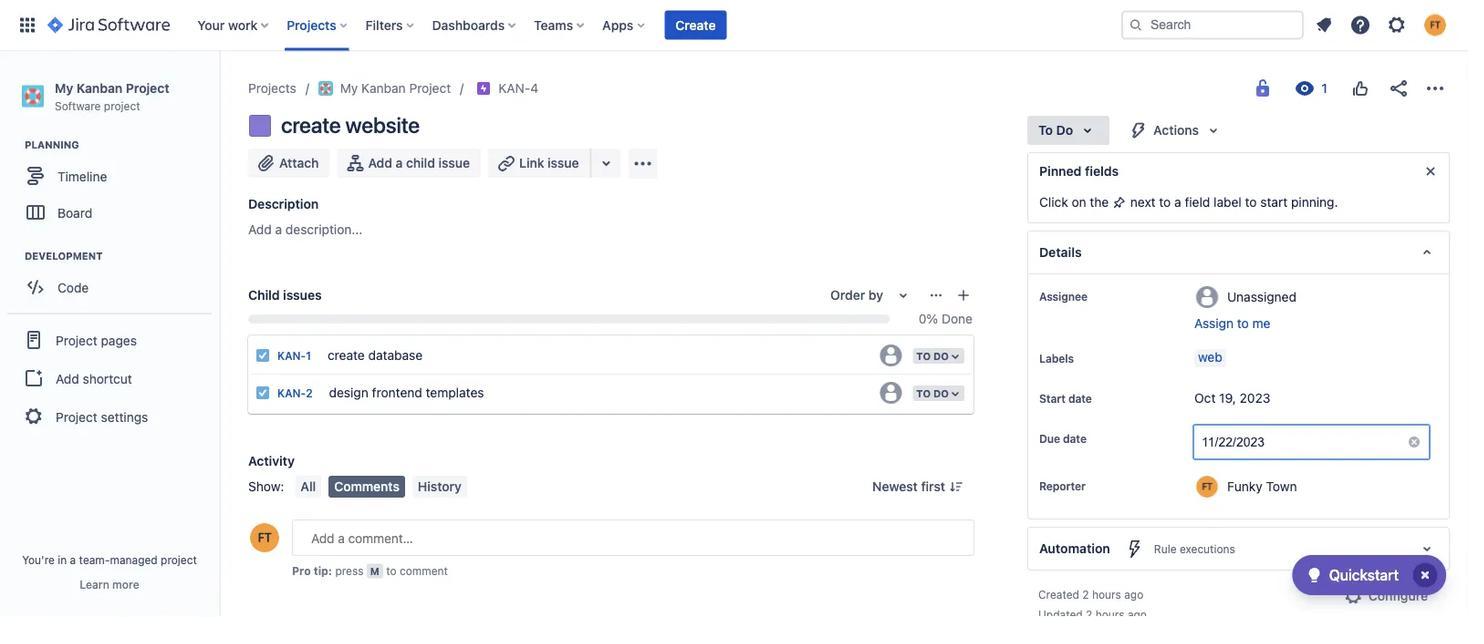 Task type: locate. For each thing, give the bounding box(es) containing it.
kan-4 link
[[499, 78, 539, 99]]

date
[[1069, 392, 1092, 405], [1063, 433, 1087, 445]]

my for my kanban project
[[340, 81, 358, 96]]

1 my from the left
[[55, 80, 73, 95]]

comments
[[334, 480, 400, 495]]

order by
[[831, 288, 884, 303]]

to do button up pinned
[[1028, 116, 1110, 145]]

create
[[281, 112, 341, 138], [328, 348, 365, 363]]

pro
[[292, 565, 311, 578]]

issue inside button
[[439, 156, 470, 171]]

add down website on the left
[[368, 156, 392, 171]]

you're
[[22, 554, 55, 567]]

0 vertical spatial kan-
[[499, 81, 531, 96]]

profile image of funky town image
[[250, 524, 279, 553]]

add
[[368, 156, 392, 171], [248, 222, 272, 237], [56, 371, 79, 386]]

my kanban project
[[340, 81, 451, 96]]

1 issue from the left
[[439, 156, 470, 171]]

0 vertical spatial add
[[368, 156, 392, 171]]

create up design
[[328, 348, 365, 363]]

kan- right issue type: task image
[[277, 350, 306, 363]]

my up software
[[55, 80, 73, 95]]

comments button
[[329, 476, 405, 498]]

1 horizontal spatial kanban
[[362, 81, 406, 96]]

funky
[[1228, 479, 1263, 494]]

code
[[58, 280, 89, 295]]

kanban inside my kanban project software project
[[76, 80, 122, 95]]

you're in a team-managed project
[[22, 554, 197, 567]]

kan-1 link
[[277, 350, 311, 363]]

project up add shortcut in the left bottom of the page
[[56, 333, 97, 348]]

my
[[55, 80, 73, 95], [340, 81, 358, 96]]

1 vertical spatial date
[[1063, 433, 1087, 445]]

date right due
[[1063, 433, 1087, 445]]

2 vertical spatial add
[[56, 371, 79, 386]]

create for create database
[[328, 348, 365, 363]]

ago
[[1125, 589, 1144, 602]]

kan-2
[[277, 387, 313, 400]]

to inside button
[[1238, 316, 1249, 331]]

tip:
[[314, 565, 332, 578]]

1 horizontal spatial 2
[[1083, 589, 1089, 602]]

to do button down %
[[911, 347, 967, 366]]

funky town
[[1228, 479, 1298, 494]]

teams button
[[529, 10, 592, 40]]

2 left hours
[[1083, 589, 1089, 602]]

planning group
[[9, 138, 218, 237]]

your profile and settings image
[[1425, 14, 1447, 36]]

date for due date
[[1063, 433, 1087, 445]]

to do button
[[1028, 116, 1110, 145], [911, 347, 967, 366], [911, 384, 967, 403]]

do
[[1057, 123, 1074, 138], [934, 350, 949, 362], [934, 388, 949, 400]]

create child image
[[957, 288, 971, 303]]

1 vertical spatial 2
[[1083, 589, 1089, 602]]

do right unassigned image in the bottom of the page
[[934, 388, 949, 400]]

1 vertical spatial to do button
[[911, 347, 967, 366]]

2 vertical spatial do
[[934, 388, 949, 400]]

projects for projects dropdown button
[[287, 17, 336, 32]]

add a child issue button
[[337, 149, 481, 178]]

0 horizontal spatial project
[[104, 99, 140, 112]]

banner
[[0, 0, 1469, 51]]

projects inside dropdown button
[[287, 17, 336, 32]]

do down 0 % done
[[934, 350, 949, 362]]

1 kanban from the left
[[76, 80, 122, 95]]

1 vertical spatial add
[[248, 222, 272, 237]]

add inside add shortcut button
[[56, 371, 79, 386]]

apps
[[603, 17, 634, 32]]

1
[[306, 350, 311, 363]]

0 horizontal spatial issue
[[439, 156, 470, 171]]

child
[[248, 288, 280, 303]]

kanban up software
[[76, 80, 122, 95]]

labels
[[1040, 352, 1074, 365]]

2 my from the left
[[340, 81, 358, 96]]

a inside button
[[396, 156, 403, 171]]

0 horizontal spatial 2
[[306, 387, 313, 400]]

add left shortcut at the left bottom of page
[[56, 371, 79, 386]]

2 kanban from the left
[[362, 81, 406, 96]]

to right unassigned icon on the right bottom of the page
[[917, 350, 931, 362]]

quickstart
[[1330, 567, 1399, 585]]

hide message image
[[1420, 161, 1442, 183]]

to do right unassigned image in the bottom of the page
[[917, 388, 949, 400]]

to up pinned
[[1039, 123, 1053, 138]]

issue type: task image
[[256, 349, 270, 363]]

0 horizontal spatial my
[[55, 80, 73, 95]]

copy link to issue image
[[535, 80, 550, 95]]

to left start
[[1246, 195, 1257, 210]]

1 vertical spatial project
[[161, 554, 197, 567]]

1 horizontal spatial issue
[[548, 156, 579, 171]]

2 down 1
[[306, 387, 313, 400]]

kan- left the copy link to issue image
[[499, 81, 531, 96]]

issue
[[439, 156, 470, 171], [548, 156, 579, 171]]

2 vertical spatial to do button
[[911, 384, 967, 403]]

timeline
[[58, 169, 107, 184]]

actions image
[[1425, 78, 1447, 99]]

to do down %
[[917, 350, 949, 362]]

my inside my kanban project software project
[[55, 80, 73, 95]]

menu bar
[[292, 476, 471, 498]]

0 vertical spatial date
[[1069, 392, 1092, 405]]

1 vertical spatial to
[[917, 350, 931, 362]]

newest first image
[[949, 480, 964, 495]]

labels pin to top. only you can see pinned fields. image
[[1078, 351, 1093, 366]]

1 horizontal spatial add
[[248, 222, 272, 237]]

2
[[306, 387, 313, 400], [1083, 589, 1089, 602]]

project
[[104, 99, 140, 112], [161, 554, 197, 567]]

add shortcut button
[[7, 361, 212, 397]]

click
[[1040, 195, 1069, 210]]

clear image
[[1408, 435, 1422, 450]]

1 vertical spatial create
[[328, 348, 365, 363]]

m
[[370, 566, 380, 578]]

0 vertical spatial to
[[1039, 123, 1053, 138]]

2 vertical spatial kan-
[[277, 387, 306, 400]]

2023
[[1240, 391, 1271, 406]]

board link
[[9, 195, 210, 231]]

managed
[[110, 554, 158, 567]]

2 vertical spatial to do
[[917, 388, 949, 400]]

kanban
[[76, 80, 122, 95], [362, 81, 406, 96]]

create button
[[665, 10, 727, 40]]

date for start date
[[1069, 392, 1092, 405]]

primary element
[[11, 0, 1122, 51]]

2 vertical spatial to
[[917, 388, 931, 400]]

0 vertical spatial projects
[[287, 17, 336, 32]]

settings image
[[1387, 14, 1408, 36]]

start
[[1261, 195, 1288, 210]]

add shortcut
[[56, 371, 132, 386]]

to do
[[1039, 123, 1074, 138], [917, 350, 949, 362], [917, 388, 949, 400]]

kanban for my kanban project
[[362, 81, 406, 96]]

by
[[869, 288, 884, 303]]

kanban for my kanban project software project
[[76, 80, 122, 95]]

menu bar containing all
[[292, 476, 471, 498]]

projects link
[[248, 78, 296, 99]]

a left child
[[396, 156, 403, 171]]

project right 'managed' on the left
[[161, 554, 197, 567]]

project inside my kanban project software project
[[104, 99, 140, 112]]

0 horizontal spatial kanban
[[76, 80, 122, 95]]

projects for projects link
[[248, 81, 296, 96]]

kanban up website on the left
[[362, 81, 406, 96]]

2 horizontal spatial add
[[368, 156, 392, 171]]

created 2 hours ago
[[1039, 589, 1144, 602]]

add a child issue
[[368, 156, 470, 171]]

a
[[396, 156, 403, 171], [1175, 195, 1182, 210], [275, 222, 282, 237], [70, 554, 76, 567]]

order by button
[[820, 281, 926, 310]]

project left sidebar navigation image on the top left
[[126, 80, 169, 95]]

0 vertical spatial project
[[104, 99, 140, 112]]

1 horizontal spatial my
[[340, 81, 358, 96]]

create database link
[[320, 338, 871, 374]]

rule executions
[[1155, 543, 1236, 556]]

to do button right unassigned image in the bottom of the page
[[911, 384, 967, 403]]

2 for created
[[1083, 589, 1089, 602]]

to do for create database
[[917, 350, 949, 362]]

add for add shortcut
[[56, 371, 79, 386]]

to right unassigned image in the bottom of the page
[[917, 388, 931, 400]]

1 vertical spatial do
[[934, 350, 949, 362]]

project down add shortcut in the left bottom of the page
[[56, 410, 97, 425]]

create down my kanban project icon
[[281, 112, 341, 138]]

rule
[[1155, 543, 1177, 556]]

to
[[1039, 123, 1053, 138], [917, 350, 931, 362], [917, 388, 931, 400]]

team-
[[79, 554, 110, 567]]

2 issue from the left
[[548, 156, 579, 171]]

do for create database
[[934, 350, 949, 362]]

1 vertical spatial kan-
[[277, 350, 306, 363]]

1 vertical spatial to do
[[917, 350, 949, 362]]

start date
[[1040, 392, 1092, 405]]

to left me
[[1238, 316, 1249, 331]]

jira software image
[[47, 14, 170, 36], [47, 14, 170, 36]]

group containing project pages
[[7, 313, 212, 443]]

website
[[345, 112, 420, 138]]

assign to me button
[[1195, 315, 1431, 333]]

your work
[[197, 17, 258, 32]]

date right start
[[1069, 392, 1092, 405]]

code link
[[9, 269, 210, 306]]

do up pinned
[[1057, 123, 1074, 138]]

kan- right issue type: task icon on the left bottom of the page
[[277, 387, 306, 400]]

actions button
[[1117, 116, 1236, 145]]

Search field
[[1122, 10, 1304, 40]]

timeline link
[[9, 158, 210, 195]]

issue right the link
[[548, 156, 579, 171]]

1 vertical spatial projects
[[248, 81, 296, 96]]

next
[[1131, 195, 1156, 210]]

search image
[[1129, 18, 1144, 32]]

issues
[[283, 288, 322, 303]]

add down "description"
[[248, 222, 272, 237]]

0 horizontal spatial add
[[56, 371, 79, 386]]

assignee
[[1040, 290, 1088, 303]]

to do button for design frontend templates
[[911, 384, 967, 403]]

add inside button
[[368, 156, 392, 171]]

create
[[676, 17, 716, 32]]

notifications image
[[1314, 14, 1335, 36]]

projects
[[287, 17, 336, 32], [248, 81, 296, 96]]

0 vertical spatial create
[[281, 112, 341, 138]]

issue right child
[[439, 156, 470, 171]]

history button
[[412, 476, 467, 498]]

0 vertical spatial 2
[[306, 387, 313, 400]]

0 vertical spatial do
[[1057, 123, 1074, 138]]

to do button for create database
[[911, 347, 967, 366]]

projects up edit color, purple selected icon
[[248, 81, 296, 96]]

dashboards
[[432, 17, 505, 32]]

projects up my kanban project icon
[[287, 17, 336, 32]]

project right software
[[104, 99, 140, 112]]

project left epic image
[[409, 81, 451, 96]]

a down "description"
[[275, 222, 282, 237]]

my kanban project software project
[[55, 80, 169, 112]]

filters button
[[360, 10, 421, 40]]

group
[[7, 313, 212, 443]]

1 horizontal spatial project
[[161, 554, 197, 567]]

my right my kanban project icon
[[340, 81, 358, 96]]

to do up pinned
[[1039, 123, 1074, 138]]

actions
[[1154, 123, 1199, 138]]



Task type: describe. For each thing, give the bounding box(es) containing it.
development image
[[3, 246, 25, 268]]

unassigned image
[[880, 382, 902, 404]]

design frontend templates
[[329, 385, 484, 400]]

details element
[[1028, 231, 1450, 275]]

child
[[406, 156, 435, 171]]

your work button
[[192, 10, 276, 40]]

kan-4
[[499, 81, 539, 96]]

on
[[1072, 195, 1087, 210]]

activity
[[248, 454, 295, 469]]

to for create database
[[917, 350, 931, 362]]

town
[[1267, 479, 1298, 494]]

kan- for 2
[[277, 387, 306, 400]]

issue inside 'button'
[[548, 156, 579, 171]]

learn more button
[[80, 578, 139, 592]]

to right 'm'
[[386, 565, 397, 578]]

check image
[[1304, 565, 1326, 587]]

learn more
[[80, 579, 139, 591]]

0 vertical spatial to do
[[1039, 123, 1074, 138]]

automation element
[[1028, 528, 1450, 571]]

link web pages and more image
[[596, 152, 618, 174]]

reporter pin to top. only you can see pinned fields. image
[[1090, 479, 1104, 494]]

first
[[921, 480, 946, 495]]

pages
[[101, 333, 137, 348]]

my kanban project image
[[318, 81, 333, 96]]

unassigned image
[[880, 345, 902, 367]]

more
[[112, 579, 139, 591]]

my kanban project link
[[318, 78, 451, 99]]

click on the
[[1040, 195, 1113, 210]]

my for my kanban project software project
[[55, 80, 73, 95]]

due date
[[1040, 433, 1087, 445]]

to do for design frontend templates
[[917, 388, 949, 400]]

newest
[[873, 480, 918, 495]]

dismiss quickstart image
[[1411, 561, 1440, 591]]

to for design frontend templates
[[917, 388, 931, 400]]

development
[[25, 251, 103, 263]]

press
[[335, 565, 364, 578]]

newest first
[[873, 480, 946, 495]]

help image
[[1350, 14, 1372, 36]]

oct
[[1195, 391, 1216, 406]]

kan- for 1
[[277, 350, 306, 363]]

details
[[1040, 245, 1082, 260]]

comment
[[400, 565, 448, 578]]

add for add a child issue
[[368, 156, 392, 171]]

0 % done
[[919, 312, 973, 327]]

executions
[[1180, 543, 1236, 556]]

history
[[418, 480, 462, 495]]

label
[[1214, 195, 1242, 210]]

project settings link
[[7, 397, 212, 437]]

automation
[[1040, 542, 1111, 557]]

all button
[[295, 476, 321, 498]]

order
[[831, 288, 866, 303]]

appswitcher icon image
[[16, 14, 38, 36]]

to right next
[[1160, 195, 1171, 210]]

link issue button
[[488, 149, 592, 178]]

kan-1
[[277, 350, 311, 363]]

newest first button
[[862, 476, 975, 498]]

add app image
[[632, 153, 654, 175]]

pinning.
[[1292, 195, 1339, 210]]

created
[[1039, 589, 1080, 602]]

epic image
[[477, 81, 491, 96]]

hours
[[1093, 589, 1122, 602]]

software
[[55, 99, 101, 112]]

issue actions image
[[929, 288, 944, 303]]

link
[[519, 156, 544, 171]]

description...
[[286, 222, 363, 237]]

attach
[[279, 156, 319, 171]]

web link
[[1195, 350, 1227, 368]]

the
[[1090, 195, 1109, 210]]

a right in
[[70, 554, 76, 567]]

create for create website
[[281, 112, 341, 138]]

board
[[58, 205, 92, 220]]

issue type: task image
[[256, 386, 270, 401]]

edit color, purple selected image
[[249, 115, 271, 137]]

planning
[[25, 139, 79, 151]]

share image
[[1388, 78, 1410, 99]]

learn
[[80, 579, 109, 591]]

assign to me
[[1195, 316, 1271, 331]]

assign
[[1195, 316, 1234, 331]]

banner containing your work
[[0, 0, 1469, 51]]

projects button
[[281, 10, 355, 40]]

apps button
[[597, 10, 652, 40]]

create database
[[328, 348, 423, 363]]

19,
[[1220, 391, 1237, 406]]

pinned
[[1040, 164, 1082, 179]]

project inside my kanban project software project
[[126, 80, 169, 95]]

oct 19, 2023
[[1195, 391, 1271, 406]]

a left 'field'
[[1175, 195, 1182, 210]]

0
[[919, 312, 927, 327]]

development group
[[9, 249, 218, 311]]

start
[[1040, 392, 1066, 405]]

description
[[248, 197, 319, 212]]

quickstart button
[[1293, 556, 1447, 596]]

kan- for 4
[[499, 81, 531, 96]]

vote options: no one has voted for this issue yet. image
[[1350, 78, 1372, 99]]

settings
[[101, 410, 148, 425]]

add for add a description...
[[248, 222, 272, 237]]

4
[[531, 81, 539, 96]]

due
[[1040, 433, 1061, 445]]

all
[[301, 480, 316, 495]]

sidebar navigation image
[[199, 73, 239, 110]]

2 for kan-
[[306, 387, 313, 400]]

0 vertical spatial to do button
[[1028, 116, 1110, 145]]

templates
[[426, 385, 484, 400]]

configure link
[[1332, 582, 1439, 612]]

do for design frontend templates
[[934, 388, 949, 400]]

done
[[942, 312, 973, 327]]

unassigned
[[1228, 289, 1297, 304]]

field
[[1185, 195, 1211, 210]]

planning image
[[3, 134, 25, 156]]

pro tip: press m to comment
[[292, 565, 448, 578]]

project settings
[[56, 410, 148, 425]]

create website
[[281, 112, 420, 138]]

frontend
[[372, 385, 422, 400]]

database
[[368, 348, 423, 363]]

show:
[[248, 480, 284, 495]]

web
[[1198, 350, 1223, 365]]

Add a comment… field
[[292, 520, 975, 557]]



Task type: vqa. For each thing, say whether or not it's contained in the screenshot.
Projects Link at the top left of the page
yes



